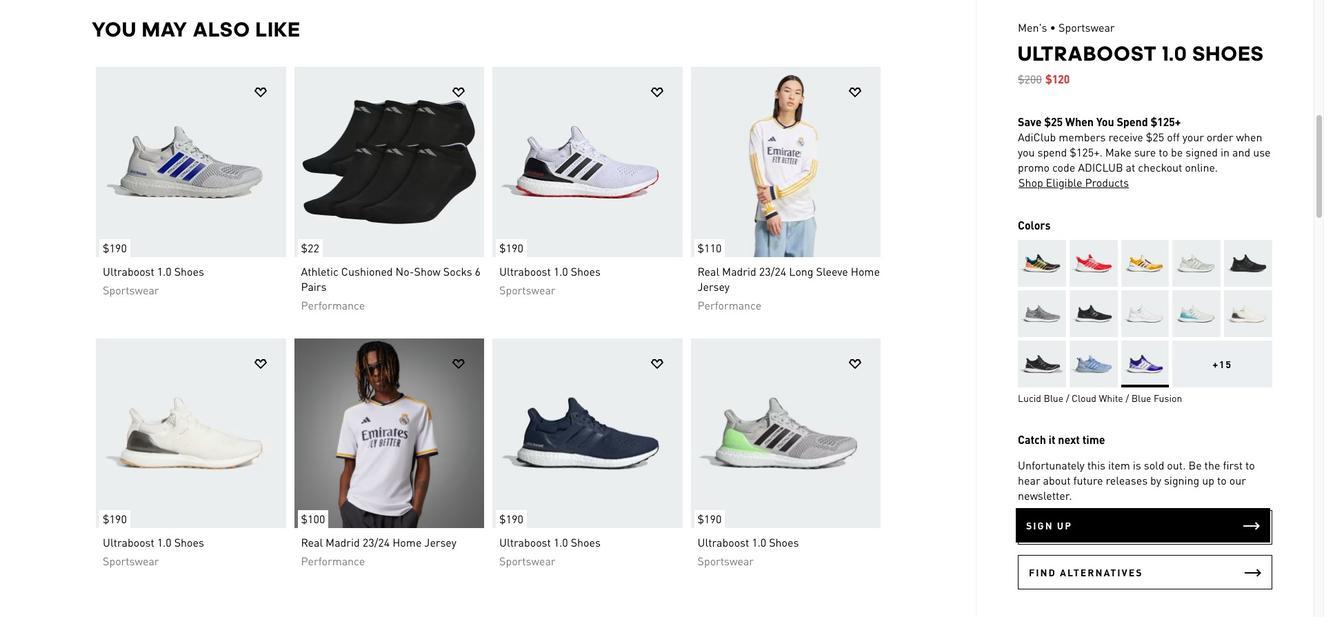 Task type: locate. For each thing, give the bounding box(es) containing it.
up inside button
[[1057, 519, 1072, 532]]

1 vertical spatial product color: core black / core black / beam green image
[[1070, 290, 1118, 337]]

1 vertical spatial jersey
[[424, 535, 456, 549]]

sure
[[1134, 145, 1156, 159]]

to left our
[[1217, 473, 1227, 488]]

/ right the white at right
[[1126, 392, 1129, 404]]

1 horizontal spatial jersey
[[697, 279, 729, 293]]

1 horizontal spatial /
[[1126, 392, 1129, 404]]

sportswear
[[1059, 20, 1115, 34], [102, 282, 159, 297], [499, 282, 555, 297], [102, 553, 159, 568], [499, 553, 555, 568], [697, 553, 754, 568]]

1 horizontal spatial you
[[1096, 114, 1114, 129]]

1 horizontal spatial up
[[1202, 473, 1215, 488]]

+15
[[1213, 358, 1232, 370]]

to right first
[[1246, 458, 1255, 472]]

performance down $110
[[697, 297, 761, 312]]

1 vertical spatial you
[[1096, 114, 1114, 129]]

ultraboost 1.0 shoes image
[[96, 67, 286, 257], [492, 67, 682, 257], [96, 338, 286, 528], [492, 338, 682, 528], [690, 338, 880, 528]]

athletic cushioned no-show socks 6 pairs image
[[294, 67, 484, 257]]

0 vertical spatial home
[[851, 263, 880, 278]]

madrid for $110
[[722, 263, 756, 278]]

blue left fusion
[[1132, 392, 1151, 404]]

real
[[697, 263, 719, 278], [301, 535, 323, 549]]

sign up button
[[1016, 508, 1270, 543]]

product color: core black / core black / bright blue image
[[1018, 240, 1066, 287]]

pairs
[[301, 279, 326, 293]]

you left may
[[91, 17, 137, 41]]

about
[[1043, 473, 1071, 488]]

1 horizontal spatial product color: core black / core black / beam green image
[[1224, 240, 1272, 287]]

sign
[[1026, 519, 1054, 532]]

sign up
[[1026, 519, 1072, 532]]

signed
[[1186, 145, 1218, 159]]

1 vertical spatial $25
[[1146, 130, 1164, 144]]

0 horizontal spatial up
[[1057, 519, 1072, 532]]

0 horizontal spatial $25
[[1044, 114, 1063, 129]]

$125+.
[[1070, 145, 1103, 159]]

$120
[[1045, 72, 1070, 86]]

up
[[1202, 473, 1215, 488], [1057, 519, 1072, 532]]

lucid
[[1018, 392, 1041, 404]]

real madrid 23/24 long sleeve home jersey image
[[690, 67, 880, 257]]

adiclub
[[1078, 160, 1123, 174]]

0 horizontal spatial to
[[1159, 145, 1168, 159]]

our
[[1229, 473, 1246, 488]]

men's
[[1018, 20, 1047, 34]]

men's • sportswear ultraboost 1.0 shoes $200 $120
[[1018, 20, 1264, 86]]

jersey inside real madrid 23/24 long sleeve home jersey performance
[[697, 279, 729, 293]]

2 / from the left
[[1126, 392, 1129, 404]]

1 / from the left
[[1066, 392, 1069, 404]]

releases
[[1106, 473, 1148, 488]]

23/24 inside real madrid 23/24 home jersey performance
[[362, 535, 389, 549]]

in
[[1221, 145, 1230, 159]]

0 vertical spatial madrid
[[722, 263, 756, 278]]

2 horizontal spatial to
[[1246, 458, 1255, 472]]

up right sign
[[1057, 519, 1072, 532]]

/ left cloud
[[1066, 392, 1069, 404]]

1 horizontal spatial madrid
[[722, 263, 756, 278]]

0 vertical spatial real
[[697, 263, 719, 278]]

product color: lucid blue / cloud white / blue fusion image
[[1121, 341, 1169, 388]]

product color: core black / core black / beam green image up product color: off white / off white / core black image
[[1224, 240, 1272, 287]]

performance inside real madrid 23/24 home jersey performance
[[301, 553, 365, 568]]

performance
[[301, 297, 365, 312], [697, 297, 761, 312], [301, 553, 365, 568]]

$25 up adiclub
[[1044, 114, 1063, 129]]

1 vertical spatial home
[[392, 535, 421, 549]]

newsletter.
[[1018, 488, 1072, 503]]

to left the "be"
[[1159, 145, 1168, 159]]

members
[[1059, 130, 1106, 144]]

first
[[1223, 458, 1243, 472]]

0 horizontal spatial you
[[91, 17, 137, 41]]

out.
[[1167, 458, 1186, 472]]

jersey
[[697, 279, 729, 293], [424, 535, 456, 549]]

product color: core black / core black / beam green image
[[1224, 240, 1272, 287], [1070, 290, 1118, 337]]

item
[[1108, 458, 1130, 472]]

0 vertical spatial up
[[1202, 473, 1215, 488]]

1 horizontal spatial $25
[[1146, 130, 1164, 144]]

real inside real madrid 23/24 long sleeve home jersey performance
[[697, 263, 719, 278]]

performance inside "athletic cushioned no-show socks 6 pairs performance"
[[301, 297, 365, 312]]

23/24 inside real madrid 23/24 long sleeve home jersey performance
[[759, 263, 786, 278]]

real inside real madrid 23/24 home jersey performance
[[301, 535, 323, 549]]

no-
[[395, 263, 414, 278]]

by
[[1150, 473, 1161, 488]]

0 horizontal spatial product color: core black / core black / beam green image
[[1070, 290, 1118, 337]]

you inside save $25 when you spend $125+ adiclub members receive $25 off your order when you spend $125+. make sure to be signed in and use promo code adiclub at checkout online. shop eligible products
[[1096, 114, 1114, 129]]

you up receive
[[1096, 114, 1114, 129]]

23/24
[[759, 263, 786, 278], [362, 535, 389, 549]]

1 horizontal spatial 23/24
[[759, 263, 786, 278]]

shoes inside men's • sportswear ultraboost 1.0 shoes $200 $120
[[1193, 41, 1264, 66]]

home inside real madrid 23/24 long sleeve home jersey performance
[[851, 263, 880, 278]]

0 vertical spatial 23/24
[[759, 263, 786, 278]]

real for real madrid 23/24 home jersey performance
[[301, 535, 323, 549]]

0 horizontal spatial real
[[301, 535, 323, 549]]

0 horizontal spatial 23/24
[[362, 535, 389, 549]]

$190
[[102, 240, 126, 254], [499, 240, 523, 254], [102, 511, 126, 526], [499, 511, 523, 526], [697, 511, 721, 526]]

0 horizontal spatial /
[[1066, 392, 1069, 404]]

1 vertical spatial madrid
[[325, 535, 360, 549]]

product color: core black / core black / beam green image up product color: blue dawn / blue dawn / blue fusion image
[[1070, 290, 1118, 337]]

1.0
[[1162, 41, 1188, 66], [157, 263, 171, 278], [553, 263, 568, 278], [157, 535, 171, 549], [553, 535, 568, 549], [752, 535, 766, 549]]

time
[[1083, 432, 1105, 447]]

0 vertical spatial jersey
[[697, 279, 729, 293]]

1.0 inside men's • sportswear ultraboost 1.0 shoes $200 $120
[[1162, 41, 1188, 66]]

blue
[[1044, 392, 1064, 404], [1132, 392, 1151, 404]]

to
[[1159, 145, 1168, 159], [1246, 458, 1255, 472], [1217, 473, 1227, 488]]

performance inside real madrid 23/24 long sleeve home jersey performance
[[697, 297, 761, 312]]

ultraboost 1.0 shoes sportswear
[[102, 263, 204, 297], [499, 263, 600, 297], [102, 535, 204, 568], [499, 535, 600, 568], [697, 535, 799, 568]]

0 horizontal spatial blue
[[1044, 392, 1064, 404]]

performance down pairs
[[301, 297, 365, 312]]

to inside save $25 when you spend $125+ adiclub members receive $25 off your order when you spend $125+. make sure to be signed in and use promo code adiclub at checkout online. shop eligible products
[[1159, 145, 1168, 159]]

sportswear inside men's • sportswear ultraboost 1.0 shoes $200 $120
[[1059, 20, 1115, 34]]

0 horizontal spatial home
[[392, 535, 421, 549]]

1 horizontal spatial to
[[1217, 473, 1227, 488]]

sleeve
[[816, 263, 848, 278]]

find alternatives button
[[1018, 555, 1272, 590]]

code
[[1052, 160, 1075, 174]]

be
[[1171, 145, 1183, 159]]

0 horizontal spatial jersey
[[424, 535, 456, 549]]

1 vertical spatial real
[[301, 535, 323, 549]]

performance down $100
[[301, 553, 365, 568]]

1 horizontal spatial blue
[[1132, 392, 1151, 404]]

show
[[414, 263, 440, 278]]

0 vertical spatial to
[[1159, 145, 1168, 159]]

up down the
[[1202, 473, 1215, 488]]

madrid inside real madrid 23/24 long sleeve home jersey performance
[[722, 263, 756, 278]]

real down $110
[[697, 263, 719, 278]]

madrid inside real madrid 23/24 home jersey performance
[[325, 535, 360, 549]]

fusion
[[1154, 392, 1182, 404]]

blue right lucid on the bottom
[[1044, 392, 1064, 404]]

1 horizontal spatial real
[[697, 263, 719, 278]]

0 horizontal spatial madrid
[[325, 535, 360, 549]]

home
[[851, 263, 880, 278], [392, 535, 421, 549]]

1 horizontal spatial home
[[851, 263, 880, 278]]

/
[[1066, 392, 1069, 404], [1126, 392, 1129, 404]]

product color: cloud white / cloud white / cloud white image
[[1121, 290, 1169, 337]]

0 vertical spatial product color: core black / core black / beam green image
[[1224, 240, 1272, 287]]

madrid
[[722, 263, 756, 278], [325, 535, 360, 549]]

1 vertical spatial up
[[1057, 519, 1072, 532]]

athletic
[[301, 263, 338, 278]]

lucid blue / cloud white / blue fusion
[[1018, 392, 1182, 404]]

$190 link
[[96, 67, 286, 257], [492, 67, 682, 257], [96, 338, 286, 528], [492, 338, 682, 528], [690, 338, 880, 528]]

up inside unfortunately this item is sold out. be the first to hear about future releases by signing up to our newsletter.
[[1202, 473, 1215, 488]]

ultraboost
[[1018, 41, 1157, 66], [102, 263, 154, 278], [499, 263, 551, 278], [102, 535, 154, 549], [499, 535, 551, 549], [697, 535, 749, 549]]

$25 up the sure
[[1146, 130, 1164, 144]]

1 vertical spatial 23/24
[[362, 535, 389, 549]]

real down $100
[[301, 535, 323, 549]]



Task type: vqa. For each thing, say whether or not it's contained in the screenshot.
You to the top
yes



Task type: describe. For each thing, give the bounding box(es) containing it.
product color: active red / active red / core black image
[[1070, 240, 1118, 287]]

real madrid 23/24 home jersey performance
[[301, 535, 456, 568]]

performance for pairs
[[301, 297, 365, 312]]

future
[[1073, 473, 1103, 488]]

like
[[255, 17, 300, 41]]

23/24 for long
[[759, 263, 786, 278]]

at
[[1126, 160, 1135, 174]]

alternatives
[[1060, 566, 1143, 579]]

be
[[1189, 458, 1202, 472]]

performance for jersey
[[697, 297, 761, 312]]

product color: core black / core black / wonder quartz image
[[1018, 341, 1066, 388]]

ultraboost inside men's • sportswear ultraboost 1.0 shoes $200 $120
[[1018, 41, 1157, 66]]

shop eligible products link
[[1018, 175, 1130, 190]]

23/24 for home
[[362, 535, 389, 549]]

$110
[[697, 240, 721, 254]]

2 blue from the left
[[1132, 392, 1151, 404]]

sold
[[1144, 458, 1164, 472]]

the
[[1205, 458, 1220, 472]]

this
[[1087, 458, 1106, 472]]

your
[[1183, 130, 1204, 144]]

$110 link
[[690, 67, 880, 257]]

unfortunately
[[1018, 458, 1085, 472]]

$100 link
[[294, 338, 484, 528]]

catch it next time
[[1018, 432, 1105, 447]]

adiclub
[[1018, 130, 1056, 144]]

use
[[1253, 145, 1271, 159]]

home inside real madrid 23/24 home jersey performance
[[392, 535, 421, 549]]

jersey inside real madrid 23/24 home jersey performance
[[424, 535, 456, 549]]

+15 button
[[1173, 341, 1272, 388]]

unfortunately this item is sold out. be the first to hear about future releases by signing up to our newsletter.
[[1018, 458, 1255, 503]]

when
[[1065, 114, 1094, 129]]

real madrid 23/24 long sleeve home jersey performance
[[697, 263, 880, 312]]

0 vertical spatial you
[[91, 17, 137, 41]]

receive
[[1109, 130, 1143, 144]]

madrid for $100
[[325, 535, 360, 549]]

long
[[789, 263, 813, 278]]

products
[[1085, 175, 1129, 190]]

shop
[[1019, 175, 1043, 190]]

$125+
[[1151, 114, 1181, 129]]

order
[[1207, 130, 1234, 144]]

save $25 when you spend $125+ adiclub members receive $25 off your order when you spend $125+. make sure to be signed in and use promo code adiclub at checkout online. shop eligible products
[[1018, 114, 1271, 190]]

save
[[1018, 114, 1042, 129]]

it
[[1049, 432, 1056, 447]]

product color: off white / off white / core black image
[[1224, 290, 1272, 337]]

checkout
[[1138, 160, 1182, 174]]

1 vertical spatial to
[[1246, 458, 1255, 472]]

product color: crystal white / crystal white / preloved blue image
[[1173, 290, 1221, 337]]

$200
[[1018, 72, 1042, 86]]

socks
[[443, 263, 472, 278]]

•
[[1050, 20, 1056, 34]]

$22 link
[[294, 67, 484, 257]]

product color: cloud white / team maroon / team colleg gold image
[[1121, 240, 1169, 287]]

when
[[1236, 130, 1263, 144]]

is
[[1133, 458, 1141, 472]]

you
[[1018, 145, 1035, 159]]

$100
[[301, 511, 325, 526]]

athletic cushioned no-show socks 6 pairs performance
[[301, 263, 480, 312]]

product color: grey three / grey five / core black image
[[1018, 290, 1066, 337]]

1 blue from the left
[[1044, 392, 1064, 404]]

find alternatives
[[1029, 566, 1143, 579]]

spend
[[1038, 145, 1067, 159]]

real for real madrid 23/24 long sleeve home jersey performance
[[697, 263, 719, 278]]

you may also like
[[91, 17, 300, 41]]

cushioned
[[341, 263, 392, 278]]

eligible
[[1046, 175, 1082, 190]]

product color: blue dawn / blue dawn / blue fusion image
[[1070, 341, 1118, 388]]

find
[[1029, 566, 1056, 579]]

catch
[[1018, 432, 1046, 447]]

and
[[1232, 145, 1251, 159]]

may
[[142, 17, 188, 41]]

hear
[[1018, 473, 1040, 488]]

also
[[193, 17, 250, 41]]

6
[[475, 263, 480, 278]]

cloud
[[1072, 392, 1097, 404]]

promo
[[1018, 160, 1050, 174]]

colors
[[1018, 218, 1051, 232]]

2 vertical spatial to
[[1217, 473, 1227, 488]]

white
[[1099, 392, 1123, 404]]

$22
[[301, 240, 319, 254]]

product color: linen green / linen green / silver green image
[[1173, 240, 1221, 287]]

online.
[[1185, 160, 1218, 174]]

next
[[1058, 432, 1080, 447]]

0 vertical spatial $25
[[1044, 114, 1063, 129]]

off
[[1167, 130, 1180, 144]]

spend
[[1117, 114, 1148, 129]]

real madrid 23/24 home jersey image
[[294, 338, 484, 528]]

make
[[1105, 145, 1132, 159]]

signing
[[1164, 473, 1200, 488]]



